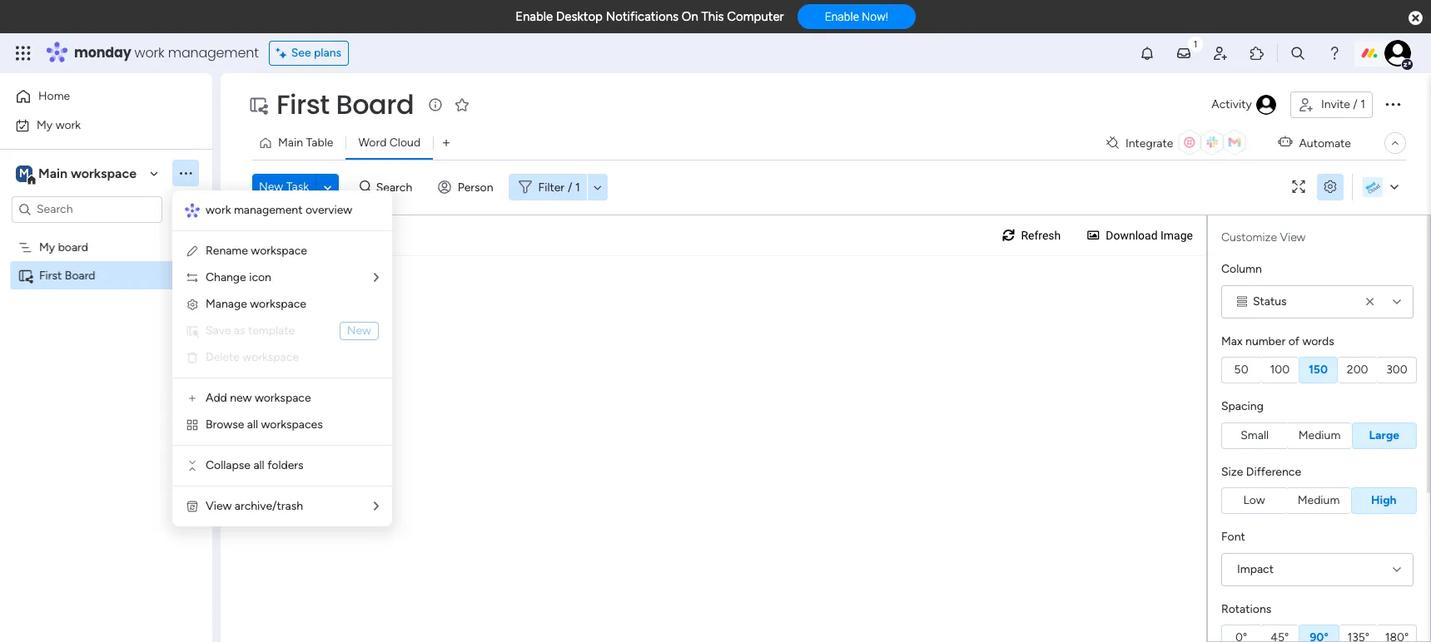 Task type: vqa. For each thing, say whether or not it's contained in the screenshot.
Getting started element
no



Task type: describe. For each thing, give the bounding box(es) containing it.
integrate
[[1126, 136, 1174, 150]]

difference
[[1247, 465, 1302, 479]]

work for my
[[56, 118, 81, 132]]

person
[[458, 180, 493, 194]]

new task
[[259, 180, 309, 194]]

customize
[[1222, 231, 1278, 245]]

help image
[[1327, 45, 1343, 62]]

collapse all folders
[[206, 459, 304, 473]]

50 button
[[1222, 357, 1261, 384]]

desktop
[[556, 9, 603, 24]]

filter / 1
[[538, 180, 580, 194]]

folders
[[267, 459, 304, 473]]

word cloud button
[[346, 130, 433, 157]]

manage workspace image
[[186, 298, 199, 311]]

enable desktop notifications on this computer
[[516, 9, 784, 24]]

/ for filter
[[568, 180, 573, 194]]

shareable board image
[[17, 268, 33, 284]]

activity button
[[1205, 92, 1284, 118]]

First Board field
[[272, 86, 418, 123]]

delete
[[206, 351, 240, 365]]

browse all workspaces image
[[186, 419, 199, 432]]

on
[[682, 9, 699, 24]]

shareable board image
[[248, 95, 268, 115]]

status
[[1253, 294, 1287, 309]]

medium button for spacing
[[1288, 423, 1352, 449]]

my for my work
[[37, 118, 53, 132]]

high button
[[1351, 488, 1417, 515]]

view inside menu
[[206, 500, 232, 514]]

table
[[306, 136, 333, 150]]

see
[[291, 46, 311, 60]]

300 button
[[1378, 357, 1417, 384]]

100 button
[[1261, 357, 1300, 384]]

monday work management
[[74, 43, 259, 62]]

enable for enable desktop notifications on this computer
[[516, 9, 553, 24]]

Search field
[[372, 176, 422, 199]]

1 for filter / 1
[[575, 180, 580, 194]]

enable now!
[[825, 10, 889, 24]]

search everything image
[[1290, 45, 1307, 62]]

workspace for delete workspace
[[243, 351, 299, 365]]

1 image
[[1188, 34, 1203, 53]]

large
[[1370, 428, 1400, 443]]

task
[[286, 180, 309, 194]]

home button
[[10, 83, 179, 110]]

v2 search image
[[360, 178, 372, 197]]

my work
[[37, 118, 81, 132]]

my for my board
[[39, 240, 55, 254]]

delete workspace image
[[186, 351, 199, 365]]

manage workspace
[[206, 297, 306, 311]]

apps image
[[1249, 45, 1266, 62]]

automate
[[1300, 136, 1352, 150]]

300
[[1387, 363, 1408, 377]]

home
[[38, 89, 70, 103]]

max
[[1222, 334, 1243, 349]]

browse
[[206, 418, 244, 432]]

browse all workspaces
[[206, 418, 323, 432]]

overview
[[306, 203, 353, 217]]

filter
[[538, 180, 565, 194]]

collapse
[[206, 459, 251, 473]]

see plans
[[291, 46, 342, 60]]

Search in workspace field
[[35, 200, 139, 219]]

archive/trash
[[235, 500, 303, 514]]

rename
[[206, 244, 248, 258]]

change
[[206, 271, 246, 285]]

enable for enable now!
[[825, 10, 859, 24]]

angle down image
[[324, 181, 332, 194]]

invite members image
[[1213, 45, 1229, 62]]

collapse board header image
[[1389, 137, 1402, 150]]

medium for spacing
[[1299, 428, 1341, 443]]

main for main table
[[278, 136, 303, 150]]

add view image
[[443, 137, 450, 149]]

all for browse
[[247, 418, 258, 432]]

new for new task
[[259, 180, 283, 194]]

menu containing work management overview
[[172, 191, 392, 527]]

0 vertical spatial management
[[168, 43, 259, 62]]

rename workspace
[[206, 244, 307, 258]]

workspace up workspaces on the bottom left of the page
[[255, 391, 311, 406]]

workspaces
[[261, 418, 323, 432]]

my board
[[39, 240, 88, 254]]

save as template
[[206, 324, 295, 338]]

service icon image
[[186, 325, 199, 338]]

150
[[1309, 363, 1328, 377]]

computer
[[727, 9, 784, 24]]

icon
[[249, 271, 271, 285]]

person button
[[431, 174, 503, 201]]

1 for invite / 1
[[1361, 97, 1366, 112]]

main table
[[278, 136, 333, 150]]

arrow down image
[[588, 177, 608, 197]]

view archive/trash
[[206, 500, 303, 514]]

size difference
[[1222, 465, 1302, 479]]

dapulse close image
[[1409, 10, 1423, 27]]

/ for invite
[[1354, 97, 1358, 112]]

management inside menu
[[234, 203, 303, 217]]

new for new
[[347, 324, 371, 338]]

now!
[[862, 10, 889, 24]]

medium for size difference
[[1298, 494, 1340, 508]]

rotations
[[1222, 603, 1272, 617]]

delete workspace
[[206, 351, 299, 365]]

this
[[702, 9, 724, 24]]

1 horizontal spatial first
[[276, 86, 330, 123]]

100
[[1270, 363, 1290, 377]]

change icon image
[[186, 271, 199, 285]]

150 button
[[1300, 357, 1338, 384]]

template
[[248, 324, 295, 338]]

max number of words
[[1222, 334, 1335, 349]]

monday
[[74, 43, 131, 62]]

invite / 1 button
[[1291, 92, 1373, 118]]

collapse all folders image
[[186, 460, 199, 473]]

0 horizontal spatial first
[[39, 269, 62, 283]]

customize view
[[1222, 231, 1306, 245]]

impact
[[1238, 563, 1274, 577]]

add
[[206, 391, 227, 406]]



Task type: locate. For each thing, give the bounding box(es) containing it.
menu item
[[186, 321, 379, 341]]

invite / 1
[[1322, 97, 1366, 112]]

1 vertical spatial all
[[254, 459, 265, 473]]

0 vertical spatial board
[[336, 86, 414, 123]]

0 vertical spatial all
[[247, 418, 258, 432]]

list arrow image for change icon
[[374, 272, 379, 284]]

word
[[358, 136, 387, 150]]

0 vertical spatial work
[[135, 43, 165, 62]]

2 vertical spatial work
[[206, 203, 231, 217]]

workspace up search in workspace field
[[71, 165, 137, 181]]

medium up difference
[[1299, 428, 1341, 443]]

/ right 'filter'
[[568, 180, 573, 194]]

list box containing my board
[[0, 230, 212, 515]]

0 vertical spatial main
[[278, 136, 303, 150]]

50
[[1235, 363, 1249, 377]]

1 vertical spatial medium
[[1298, 494, 1340, 508]]

work for monday
[[135, 43, 165, 62]]

cloud
[[390, 136, 421, 150]]

dapulse integrations image
[[1107, 137, 1119, 149]]

1 left arrow down icon
[[575, 180, 580, 194]]

0 horizontal spatial 1
[[575, 180, 580, 194]]

workspace options image
[[177, 165, 194, 182]]

enable now! button
[[798, 4, 916, 29]]

notifications
[[606, 9, 679, 24]]

1 vertical spatial my
[[39, 240, 55, 254]]

autopilot image
[[1279, 132, 1293, 153]]

enable inside button
[[825, 10, 859, 24]]

font
[[1222, 531, 1246, 545]]

first board up table
[[276, 86, 414, 123]]

1 vertical spatial first board
[[39, 269, 95, 283]]

view archive/trash image
[[186, 501, 199, 514]]

200 button
[[1338, 357, 1378, 384]]

save
[[206, 324, 231, 338]]

size
[[1222, 465, 1244, 479]]

medium button down difference
[[1287, 488, 1351, 515]]

new
[[230, 391, 252, 406]]

1 horizontal spatial view
[[1280, 231, 1306, 245]]

work up rename
[[206, 203, 231, 217]]

workspace selection element
[[16, 164, 139, 185]]

m
[[19, 166, 29, 180]]

enable left desktop
[[516, 9, 553, 24]]

medium button up difference
[[1288, 423, 1352, 449]]

board up 'word'
[[336, 86, 414, 123]]

settings image
[[1318, 181, 1344, 194]]

/ right invite
[[1354, 97, 1358, 112]]

1 vertical spatial work
[[56, 118, 81, 132]]

my left board
[[39, 240, 55, 254]]

change icon
[[206, 271, 271, 285]]

small button
[[1222, 423, 1288, 449]]

2 horizontal spatial work
[[206, 203, 231, 217]]

view right customize
[[1280, 231, 1306, 245]]

my inside my work "button"
[[37, 118, 53, 132]]

0 horizontal spatial main
[[38, 165, 68, 181]]

inbox image
[[1176, 45, 1193, 62]]

1 list arrow image from the top
[[374, 272, 379, 284]]

notifications image
[[1139, 45, 1156, 62]]

workspace inside menu item
[[243, 351, 299, 365]]

manage
[[206, 297, 247, 311]]

work management overview
[[206, 203, 353, 217]]

of
[[1289, 334, 1300, 349]]

workspace for rename workspace
[[251, 244, 307, 258]]

0 horizontal spatial first board
[[39, 269, 95, 283]]

all left folders
[[254, 459, 265, 473]]

number
[[1246, 334, 1286, 349]]

high
[[1372, 494, 1397, 508]]

show board description image
[[426, 97, 446, 113]]

plans
[[314, 46, 342, 60]]

add to favorites image
[[454, 96, 471, 113]]

1 vertical spatial management
[[234, 203, 303, 217]]

0 vertical spatial first board
[[276, 86, 414, 123]]

enable left now!
[[825, 10, 859, 24]]

work down home at the left top of the page
[[56, 118, 81, 132]]

/
[[1354, 97, 1358, 112], [568, 180, 573, 194]]

option
[[0, 232, 212, 236]]

activity
[[1212, 97, 1253, 112]]

view
[[1280, 231, 1306, 245], [206, 500, 232, 514]]

0 vertical spatial medium
[[1299, 428, 1341, 443]]

first board
[[276, 86, 414, 123], [39, 269, 95, 283]]

column
[[1222, 262, 1262, 276]]

1 vertical spatial 1
[[575, 180, 580, 194]]

words
[[1303, 334, 1335, 349]]

v2 status outline image
[[1238, 296, 1248, 308]]

add new workspace
[[206, 391, 311, 406]]

menu
[[172, 191, 392, 527]]

1 vertical spatial new
[[347, 324, 371, 338]]

0 vertical spatial my
[[37, 118, 53, 132]]

main workspace
[[38, 165, 137, 181]]

main inside button
[[278, 136, 303, 150]]

new up "work management overview"
[[259, 180, 283, 194]]

spacing
[[1222, 400, 1264, 414]]

menu item inside menu
[[186, 321, 379, 341]]

1 horizontal spatial board
[[336, 86, 414, 123]]

first
[[276, 86, 330, 123], [39, 269, 62, 283]]

rename workspace image
[[186, 245, 199, 258]]

1 vertical spatial /
[[568, 180, 573, 194]]

1 horizontal spatial main
[[278, 136, 303, 150]]

1 horizontal spatial /
[[1354, 97, 1358, 112]]

0 horizontal spatial view
[[206, 500, 232, 514]]

1 vertical spatial board
[[65, 269, 95, 283]]

work inside "button"
[[56, 118, 81, 132]]

all for collapse
[[254, 459, 265, 473]]

1 vertical spatial list arrow image
[[374, 501, 379, 513]]

1 horizontal spatial work
[[135, 43, 165, 62]]

0 horizontal spatial enable
[[516, 9, 553, 24]]

my
[[37, 118, 53, 132], [39, 240, 55, 254]]

1 horizontal spatial first board
[[276, 86, 414, 123]]

1 vertical spatial first
[[39, 269, 62, 283]]

main inside workspace selection element
[[38, 165, 68, 181]]

main for main workspace
[[38, 165, 68, 181]]

open full screen image
[[1286, 181, 1313, 194]]

first board down the my board
[[39, 269, 95, 283]]

workspace for manage workspace
[[250, 297, 306, 311]]

1 horizontal spatial new
[[347, 324, 371, 338]]

options image
[[1383, 94, 1403, 114]]

jacob simon image
[[1385, 40, 1412, 67]]

management up shareable board image
[[168, 43, 259, 62]]

board
[[336, 86, 414, 123], [65, 269, 95, 283]]

work inside menu
[[206, 203, 231, 217]]

0 vertical spatial medium button
[[1288, 423, 1352, 449]]

work
[[135, 43, 165, 62], [56, 118, 81, 132], [206, 203, 231, 217]]

0 horizontal spatial work
[[56, 118, 81, 132]]

0 vertical spatial new
[[259, 180, 283, 194]]

medium button for size difference
[[1287, 488, 1351, 515]]

list arrow image for view archive/trash
[[374, 501, 379, 513]]

board
[[58, 240, 88, 254]]

see plans button
[[269, 41, 349, 66]]

0 vertical spatial first
[[276, 86, 330, 123]]

main right workspace icon
[[38, 165, 68, 181]]

workspace up "icon" at the top of the page
[[251, 244, 307, 258]]

workspace
[[71, 165, 137, 181], [251, 244, 307, 258], [250, 297, 306, 311], [243, 351, 299, 365], [255, 391, 311, 406]]

board down board
[[65, 269, 95, 283]]

work right monday
[[135, 43, 165, 62]]

workspace for main workspace
[[71, 165, 137, 181]]

1 horizontal spatial enable
[[825, 10, 859, 24]]

add new workspace image
[[186, 392, 199, 406]]

view right the view archive/trash icon
[[206, 500, 232, 514]]

/ inside button
[[1354, 97, 1358, 112]]

as
[[234, 324, 245, 338]]

0 horizontal spatial new
[[259, 180, 283, 194]]

medium down difference
[[1298, 494, 1340, 508]]

my down home at the left top of the page
[[37, 118, 53, 132]]

new task button
[[252, 174, 316, 201]]

0 horizontal spatial /
[[568, 180, 573, 194]]

my work button
[[10, 112, 179, 139]]

new
[[259, 180, 283, 194], [347, 324, 371, 338]]

1 vertical spatial view
[[206, 500, 232, 514]]

low
[[1244, 494, 1266, 508]]

0 horizontal spatial board
[[65, 269, 95, 283]]

workspace image
[[16, 164, 32, 183]]

workspace down template
[[243, 351, 299, 365]]

2 list arrow image from the top
[[374, 501, 379, 513]]

all down add new workspace
[[247, 418, 258, 432]]

list arrow image
[[374, 272, 379, 284], [374, 501, 379, 513]]

low button
[[1222, 488, 1287, 515]]

main table button
[[252, 130, 346, 157]]

first up main table
[[276, 86, 330, 123]]

management down new task button
[[234, 203, 303, 217]]

1 right invite
[[1361, 97, 1366, 112]]

1 inside button
[[1361, 97, 1366, 112]]

1 vertical spatial medium button
[[1287, 488, 1351, 515]]

new inside button
[[259, 180, 283, 194]]

main left table
[[278, 136, 303, 150]]

0 vertical spatial view
[[1280, 231, 1306, 245]]

0 vertical spatial list arrow image
[[374, 272, 379, 284]]

medium button
[[1288, 423, 1352, 449], [1287, 488, 1351, 515]]

invite
[[1322, 97, 1351, 112]]

select product image
[[15, 45, 32, 62]]

first right shareable board icon
[[39, 269, 62, 283]]

small
[[1241, 428, 1269, 443]]

1 horizontal spatial 1
[[1361, 97, 1366, 112]]

list box
[[0, 230, 212, 515]]

200
[[1347, 363, 1369, 377]]

delete workspace menu item
[[186, 348, 379, 368]]

1 vertical spatial main
[[38, 165, 68, 181]]

word cloud
[[358, 136, 421, 150]]

management
[[168, 43, 259, 62], [234, 203, 303, 217]]

new up delete workspace menu item
[[347, 324, 371, 338]]

0 vertical spatial 1
[[1361, 97, 1366, 112]]

menu item containing save as template
[[186, 321, 379, 341]]

0 vertical spatial /
[[1354, 97, 1358, 112]]

new inside 'menu item'
[[347, 324, 371, 338]]

workspace up template
[[250, 297, 306, 311]]

large button
[[1352, 423, 1417, 449]]



